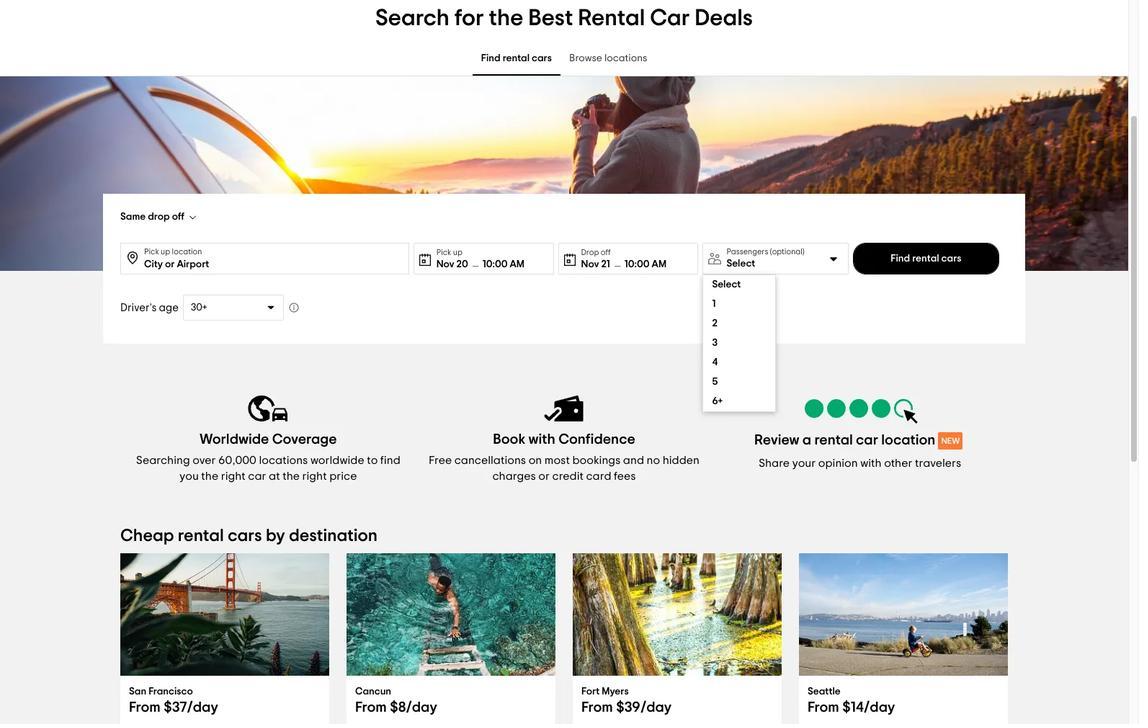 Task type: vqa. For each thing, say whether or not it's contained in the screenshot.
just
no



Task type: describe. For each thing, give the bounding box(es) containing it.
best
[[528, 6, 573, 30]]

same drop off
[[120, 212, 185, 222]]

2
[[712, 319, 718, 329]]

no
[[647, 455, 660, 466]]

City or Airport text field
[[144, 244, 403, 272]]

4
[[712, 357, 718, 368]]

hidden
[[663, 455, 700, 466]]

price
[[329, 471, 357, 482]]

confidence
[[559, 432, 636, 447]]

am for 20
[[510, 259, 525, 269]]

worldwide
[[311, 455, 364, 466]]

20
[[457, 259, 468, 269]]

2 horizontal spatial the
[[489, 6, 524, 30]]

worldwide coverage
[[200, 432, 337, 447]]

browse
[[569, 54, 602, 64]]

coverage
[[272, 432, 337, 447]]

pick for nov 21
[[437, 248, 451, 256]]

same
[[120, 212, 146, 222]]

pick up
[[437, 248, 463, 256]]

1 vertical spatial with
[[861, 458, 882, 469]]

cancellations
[[455, 455, 526, 466]]

new
[[942, 437, 960, 445]]

destination
[[289, 528, 378, 545]]

share your opinion with other travelers
[[759, 458, 962, 469]]

from inside seattle from $14 /day
[[808, 701, 840, 715]]

$39
[[616, 701, 641, 715]]

nov 21
[[581, 259, 610, 269]]

30+
[[191, 303, 207, 313]]

6+
[[712, 396, 723, 406]]

rental inside button
[[913, 254, 940, 264]]

and
[[623, 455, 644, 466]]

1 right from the left
[[221, 471, 246, 482]]

worldwide
[[200, 432, 269, 447]]

francisco
[[149, 687, 193, 697]]

nov 20
[[437, 259, 468, 269]]

pick up location
[[144, 248, 202, 256]]

0 horizontal spatial off
[[172, 212, 185, 222]]

on
[[529, 455, 542, 466]]

$8
[[390, 701, 406, 715]]

$37
[[164, 701, 187, 715]]

charges
[[493, 471, 536, 482]]

free cancellations on most bookings and no hidden charges or credit card fees
[[429, 455, 700, 482]]

drop off
[[581, 248, 611, 256]]

fees
[[614, 471, 636, 482]]

age
[[159, 302, 179, 313]]

by
[[266, 528, 285, 545]]

0 vertical spatial find rental cars
[[481, 54, 552, 64]]

find inside button
[[891, 254, 910, 264]]

2 right from the left
[[302, 471, 327, 482]]

up for drop off
[[161, 248, 170, 256]]

searching over 60,000 locations worldwide to find you the right car at the right price
[[136, 455, 401, 482]]

0 horizontal spatial location
[[172, 248, 202, 256]]

locations inside searching over 60,000 locations worldwide to find you the right car at the right price
[[259, 455, 308, 466]]

car
[[650, 6, 690, 30]]

drop
[[581, 248, 599, 256]]

you
[[180, 471, 199, 482]]

1 horizontal spatial locations
[[605, 54, 647, 64]]

3
[[712, 338, 718, 348]]

cheap
[[120, 528, 174, 545]]

10:00 am for nov 21
[[625, 259, 667, 269]]

review
[[755, 433, 800, 448]]

/day inside san francisco from $37 /day
[[187, 701, 218, 715]]

10:00 for 21
[[625, 259, 650, 269]]

nov for nov 20
[[437, 259, 454, 269]]

pick for drop off
[[144, 248, 159, 256]]

over
[[193, 455, 216, 466]]

(optional)
[[770, 248, 805, 256]]

cancun
[[355, 687, 391, 697]]

10:00 am for nov 20
[[483, 259, 525, 269]]

deals
[[695, 6, 753, 30]]

share
[[759, 458, 790, 469]]

0 vertical spatial with
[[529, 432, 556, 447]]

0 horizontal spatial cars
[[228, 528, 262, 545]]

1 vertical spatial select
[[712, 280, 741, 290]]

passengers
[[727, 248, 769, 256]]

cheap rental cars by destination
[[120, 528, 378, 545]]

5
[[712, 377, 718, 387]]



Task type: locate. For each thing, give the bounding box(es) containing it.
driver's
[[120, 302, 157, 313]]

with
[[529, 432, 556, 447], [861, 458, 882, 469]]

passengers (optional) select
[[727, 248, 805, 269]]

1 10:00 am from the left
[[483, 259, 525, 269]]

2 from from the left
[[355, 701, 387, 715]]

10:00 right the '20'
[[483, 259, 508, 269]]

3 from from the left
[[582, 701, 613, 715]]

21
[[601, 259, 610, 269]]

pick
[[144, 248, 159, 256], [437, 248, 451, 256]]

60,000
[[218, 455, 257, 466]]

1 horizontal spatial find rental cars
[[891, 254, 962, 264]]

for
[[455, 6, 484, 30]]

right down worldwide
[[302, 471, 327, 482]]

0 vertical spatial find
[[481, 54, 501, 64]]

1 vertical spatial off
[[601, 248, 611, 256]]

pick down same drop off
[[144, 248, 159, 256]]

review a rental car location new
[[755, 433, 960, 448]]

book with confidence
[[493, 432, 636, 447]]

rental
[[503, 54, 530, 64], [913, 254, 940, 264], [815, 433, 853, 448], [178, 528, 224, 545]]

1 horizontal spatial the
[[283, 471, 300, 482]]

1 am from the left
[[510, 259, 525, 269]]

1 horizontal spatial car
[[856, 433, 879, 448]]

1 vertical spatial locations
[[259, 455, 308, 466]]

card
[[586, 471, 612, 482]]

right down 60,000
[[221, 471, 246, 482]]

with down the review a rental car location new at right
[[861, 458, 882, 469]]

0 horizontal spatial with
[[529, 432, 556, 447]]

from down seattle
[[808, 701, 840, 715]]

4 from from the left
[[808, 701, 840, 715]]

the
[[489, 6, 524, 30], [201, 471, 218, 482], [283, 471, 300, 482]]

nov down pick up
[[437, 259, 454, 269]]

1 horizontal spatial am
[[652, 259, 667, 269]]

up up the '20'
[[453, 248, 463, 256]]

2 /day from the left
[[406, 701, 437, 715]]

from down san
[[129, 701, 161, 715]]

free
[[429, 455, 452, 466]]

the down over
[[201, 471, 218, 482]]

up down drop
[[161, 248, 170, 256]]

am
[[510, 259, 525, 269], [652, 259, 667, 269]]

1 /day from the left
[[187, 701, 218, 715]]

the right the at
[[283, 471, 300, 482]]

or
[[539, 471, 550, 482]]

most
[[545, 455, 570, 466]]

location down same drop off
[[172, 248, 202, 256]]

1 vertical spatial find
[[891, 254, 910, 264]]

nov
[[437, 259, 454, 269], [581, 259, 599, 269]]

with up on
[[529, 432, 556, 447]]

0 horizontal spatial find
[[481, 54, 501, 64]]

other
[[884, 458, 913, 469]]

to
[[367, 455, 378, 466]]

1 horizontal spatial pick
[[437, 248, 451, 256]]

1 up from the left
[[161, 248, 170, 256]]

pick up nov 20
[[437, 248, 451, 256]]

0 vertical spatial select
[[727, 259, 756, 269]]

find rental cars button
[[853, 243, 1000, 275]]

cars inside button
[[942, 254, 962, 264]]

1 horizontal spatial 10:00 am
[[625, 259, 667, 269]]

am right 21 at the top right of page
[[652, 259, 667, 269]]

drop
[[148, 212, 170, 222]]

0 horizontal spatial find rental cars
[[481, 54, 552, 64]]

0 vertical spatial locations
[[605, 54, 647, 64]]

0 horizontal spatial pick
[[144, 248, 159, 256]]

from inside fort myers from $39 /day
[[582, 701, 613, 715]]

0 horizontal spatial right
[[221, 471, 246, 482]]

myers
[[602, 687, 629, 697]]

0 horizontal spatial nov
[[437, 259, 454, 269]]

search
[[375, 6, 450, 30]]

from inside san francisco from $37 /day
[[129, 701, 161, 715]]

browse locations
[[569, 54, 647, 64]]

san francisco from $37 /day
[[129, 687, 218, 715]]

2 vertical spatial cars
[[228, 528, 262, 545]]

1 horizontal spatial nov
[[581, 259, 599, 269]]

find
[[380, 455, 401, 466]]

0 horizontal spatial 10:00
[[483, 259, 508, 269]]

find
[[481, 54, 501, 64], [891, 254, 910, 264]]

select inside passengers (optional) select
[[727, 259, 756, 269]]

/day inside "cancun from $8 /day"
[[406, 701, 437, 715]]

0 horizontal spatial the
[[201, 471, 218, 482]]

find rental cars inside button
[[891, 254, 962, 264]]

1 vertical spatial find rental cars
[[891, 254, 962, 264]]

nov down drop
[[581, 259, 599, 269]]

seattle
[[808, 687, 841, 697]]

1 horizontal spatial up
[[453, 248, 463, 256]]

4 /day from the left
[[864, 701, 895, 715]]

/day
[[187, 701, 218, 715], [406, 701, 437, 715], [641, 701, 672, 715], [864, 701, 895, 715]]

up
[[161, 248, 170, 256], [453, 248, 463, 256]]

0 horizontal spatial up
[[161, 248, 170, 256]]

1 horizontal spatial off
[[601, 248, 611, 256]]

0 horizontal spatial locations
[[259, 455, 308, 466]]

locations up the at
[[259, 455, 308, 466]]

3 /day from the left
[[641, 701, 672, 715]]

1 2 3 4 5 6+
[[712, 299, 723, 406]]

from down the fort
[[582, 701, 613, 715]]

locations
[[605, 54, 647, 64], [259, 455, 308, 466]]

0 vertical spatial cars
[[532, 54, 552, 64]]

1 vertical spatial location
[[882, 433, 936, 448]]

2 nov from the left
[[581, 259, 599, 269]]

car inside searching over 60,000 locations worldwide to find you the right car at the right price
[[248, 471, 266, 482]]

10:00 for 20
[[483, 259, 508, 269]]

up for nov 21
[[453, 248, 463, 256]]

0 horizontal spatial 10:00 am
[[483, 259, 525, 269]]

am for 21
[[652, 259, 667, 269]]

1 pick from the left
[[144, 248, 159, 256]]

select up 1
[[712, 280, 741, 290]]

fort
[[582, 687, 600, 697]]

off right drop
[[172, 212, 185, 222]]

1 from from the left
[[129, 701, 161, 715]]

seattle from $14 /day
[[808, 687, 895, 715]]

10:00 am right 21 at the top right of page
[[625, 259, 667, 269]]

from
[[129, 701, 161, 715], [355, 701, 387, 715], [582, 701, 613, 715], [808, 701, 840, 715]]

1 horizontal spatial location
[[882, 433, 936, 448]]

2 pick from the left
[[437, 248, 451, 256]]

0 horizontal spatial car
[[248, 471, 266, 482]]

10:00 am
[[483, 259, 525, 269], [625, 259, 667, 269]]

1 horizontal spatial find
[[891, 254, 910, 264]]

your
[[793, 458, 816, 469]]

select
[[727, 259, 756, 269], [712, 280, 741, 290]]

select down passengers
[[727, 259, 756, 269]]

1 horizontal spatial 10:00
[[625, 259, 650, 269]]

2 10:00 am from the left
[[625, 259, 667, 269]]

credit
[[552, 471, 584, 482]]

searching
[[136, 455, 190, 466]]

bookings
[[573, 455, 621, 466]]

fort myers from $39 /day
[[582, 687, 672, 715]]

1 horizontal spatial with
[[861, 458, 882, 469]]

cars
[[532, 54, 552, 64], [942, 254, 962, 264], [228, 528, 262, 545]]

san
[[129, 687, 146, 697]]

car left the at
[[248, 471, 266, 482]]

10:00 right 21 at the top right of page
[[625, 259, 650, 269]]

2 10:00 from the left
[[625, 259, 650, 269]]

1 horizontal spatial right
[[302, 471, 327, 482]]

from down cancun
[[355, 701, 387, 715]]

cancun from $8 /day
[[355, 687, 437, 715]]

off up 21 at the top right of page
[[601, 248, 611, 256]]

0 horizontal spatial am
[[510, 259, 525, 269]]

/day inside fort myers from $39 /day
[[641, 701, 672, 715]]

off
[[172, 212, 185, 222], [601, 248, 611, 256]]

2 horizontal spatial cars
[[942, 254, 962, 264]]

search for the best rental car deals
[[375, 6, 753, 30]]

10:00 am right the '20'
[[483, 259, 525, 269]]

2 am from the left
[[652, 259, 667, 269]]

0 vertical spatial car
[[856, 433, 879, 448]]

book
[[493, 432, 526, 447]]

travelers
[[915, 458, 962, 469]]

rental
[[578, 6, 645, 30]]

10:00
[[483, 259, 508, 269], [625, 259, 650, 269]]

car
[[856, 433, 879, 448], [248, 471, 266, 482]]

car up 'share your opinion with other travelers'
[[856, 433, 879, 448]]

am right the '20'
[[510, 259, 525, 269]]

location up other
[[882, 433, 936, 448]]

opinion
[[819, 458, 858, 469]]

from inside "cancun from $8 /day"
[[355, 701, 387, 715]]

a
[[803, 433, 812, 448]]

locations right the browse
[[605, 54, 647, 64]]

1 vertical spatial car
[[248, 471, 266, 482]]

1
[[712, 299, 716, 309]]

at
[[269, 471, 280, 482]]

1 nov from the left
[[437, 259, 454, 269]]

0 vertical spatial off
[[172, 212, 185, 222]]

driver's age
[[120, 302, 179, 313]]

location
[[172, 248, 202, 256], [882, 433, 936, 448]]

the right for
[[489, 6, 524, 30]]

1 10:00 from the left
[[483, 259, 508, 269]]

2 up from the left
[[453, 248, 463, 256]]

1 horizontal spatial cars
[[532, 54, 552, 64]]

right
[[221, 471, 246, 482], [302, 471, 327, 482]]

0 vertical spatial location
[[172, 248, 202, 256]]

$14
[[843, 701, 864, 715]]

1 vertical spatial cars
[[942, 254, 962, 264]]

/day inside seattle from $14 /day
[[864, 701, 895, 715]]

nov for nov 21
[[581, 259, 599, 269]]

find rental cars
[[481, 54, 552, 64], [891, 254, 962, 264]]



